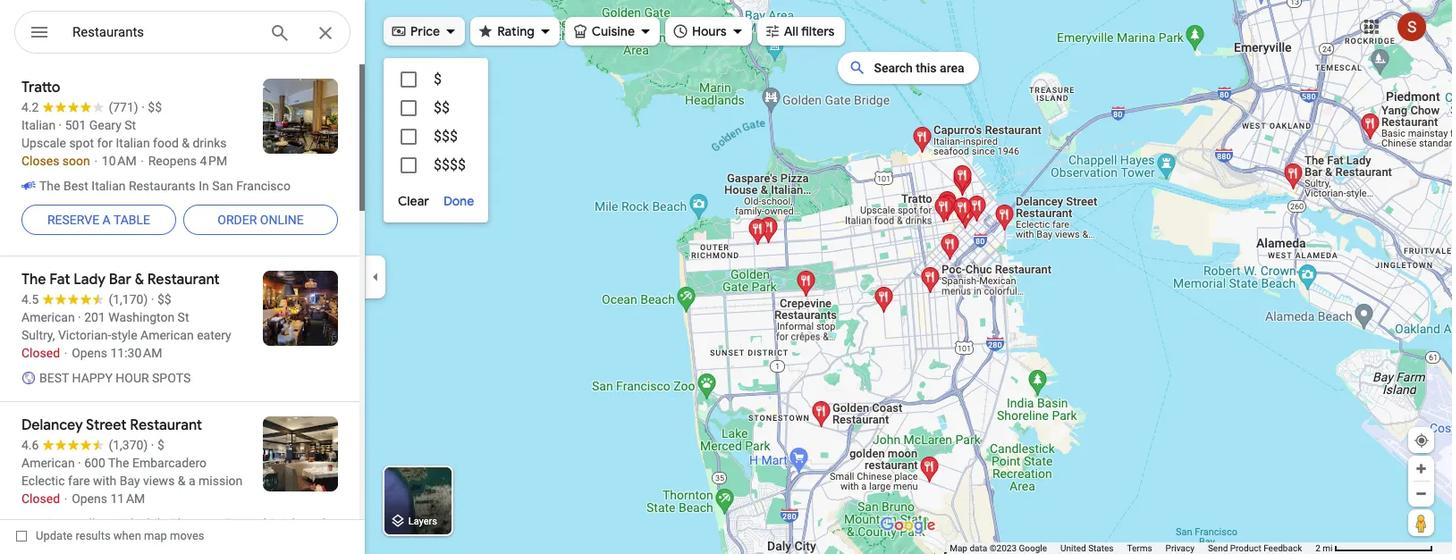 Task type: vqa. For each thing, say whether or not it's contained in the screenshot.
the Hours on the top of the page
yes



Task type: describe. For each thing, give the bounding box(es) containing it.
online
[[260, 213, 304, 227]]

google maps element
[[0, 0, 1452, 554]]

$
[[434, 71, 442, 88]]

Inexpensive checkbox
[[384, 65, 489, 94]]

clear button
[[398, 190, 443, 212]]

privacy button
[[1166, 543, 1195, 554]]

a
[[102, 213, 111, 227]]

reserve a table link
[[21, 199, 176, 241]]

none field inside restaurants field
[[72, 21, 255, 43]]

rating
[[497, 23, 535, 39]]

clear
[[398, 193, 429, 209]]

feedback
[[1264, 544, 1302, 554]]

update results when map moves
[[36, 529, 204, 543]]

when
[[113, 529, 141, 543]]

price
[[410, 23, 440, 39]]

price button
[[384, 12, 465, 51]]

$$$$
[[434, 156, 466, 173]]

product
[[1230, 544, 1262, 554]]

terms
[[1127, 544, 1152, 554]]

send product feedback button
[[1208, 543, 1302, 554]]

layers
[[408, 516, 437, 528]]

Update results when map moves checkbox
[[16, 525, 204, 547]]

results
[[76, 529, 111, 543]]

united
[[1061, 544, 1086, 554]]

Moderate checkbox
[[384, 94, 489, 123]]

 button
[[14, 11, 64, 57]]

united states
[[1061, 544, 1114, 554]]

rating button
[[471, 12, 560, 51]]

states
[[1088, 544, 1114, 554]]

this
[[916, 61, 937, 75]]

table
[[113, 213, 150, 227]]

cuisine
[[592, 23, 635, 39]]

done button
[[443, 190, 474, 212]]

hours
[[692, 23, 727, 39]]

data
[[970, 544, 987, 554]]

$$
[[434, 99, 450, 116]]

search
[[874, 61, 913, 75]]

google
[[1019, 544, 1047, 554]]

footer inside google maps element
[[950, 543, 1316, 554]]

Expensive checkbox
[[384, 123, 489, 151]]

price dialog
[[384, 58, 489, 223]]

search this area
[[874, 61, 965, 75]]



Task type: locate. For each thing, give the bounding box(es) containing it.
filters
[[801, 23, 835, 39]]

done
[[443, 193, 474, 209]]

©2023
[[990, 544, 1017, 554]]

hours button
[[665, 12, 752, 51]]

all filters button
[[757, 12, 846, 51]]

map
[[144, 529, 167, 543]]


[[29, 20, 50, 45]]

order
[[218, 213, 257, 227]]

cuisine button
[[565, 12, 660, 51]]

send product feedback
[[1208, 544, 1302, 554]]

map data ©2023 google
[[950, 544, 1047, 554]]

terms button
[[1127, 543, 1152, 554]]

results for restaurants feed
[[0, 64, 365, 554]]

2 mi
[[1316, 544, 1333, 554]]

zoom in image
[[1415, 462, 1428, 476]]

search this area button
[[838, 52, 979, 84]]

send
[[1208, 544, 1228, 554]]

collapse side panel image
[[366, 267, 385, 287]]

order online
[[218, 213, 304, 227]]

Very Expensive checkbox
[[384, 151, 489, 180]]

all filters
[[784, 23, 835, 39]]

None field
[[72, 21, 255, 43]]

reserve
[[47, 213, 99, 227]]

privacy
[[1166, 544, 1195, 554]]

show your location image
[[1414, 433, 1430, 449]]

footer containing map data ©2023 google
[[950, 543, 1316, 554]]

footer
[[950, 543, 1316, 554]]

area
[[940, 61, 965, 75]]

reserve a table
[[47, 213, 150, 227]]

$$$
[[434, 128, 458, 145]]

2 mi button
[[1316, 544, 1434, 554]]

map
[[950, 544, 968, 554]]

Restaurants field
[[14, 11, 351, 55]]

moves
[[170, 529, 204, 543]]

show street view coverage image
[[1408, 510, 1434, 537]]

united states button
[[1061, 543, 1114, 554]]

update
[[36, 529, 73, 543]]

 search field
[[14, 11, 351, 57]]

order online link
[[183, 199, 338, 241]]

mi
[[1323, 544, 1333, 554]]

all
[[784, 23, 799, 39]]

zoom out image
[[1415, 487, 1428, 501]]

2
[[1316, 544, 1321, 554]]



